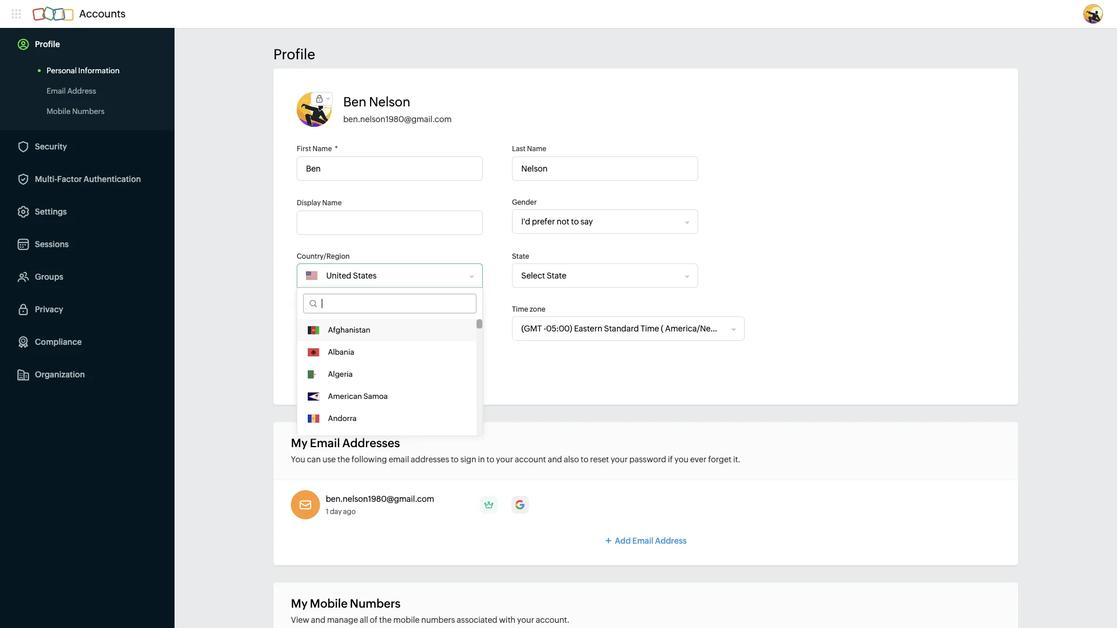 Task type: locate. For each thing, give the bounding box(es) containing it.
name right last
[[527, 145, 546, 153]]

your right with
[[517, 616, 534, 625]]

to left the sign
[[451, 455, 459, 464]]

1 horizontal spatial address
[[655, 536, 687, 546]]

email up use
[[310, 436, 340, 450]]

ben.nelson1980@gmail.com
[[343, 115, 452, 124], [326, 495, 434, 504]]

mobile numbers
[[47, 107, 105, 116]]

compliance
[[35, 337, 82, 347]]

1 horizontal spatial your
[[517, 616, 534, 625]]

your right in
[[496, 455, 513, 464]]

0 horizontal spatial the
[[337, 455, 350, 464]]

*
[[335, 145, 338, 153]]

primary image
[[480, 496, 498, 514]]

in
[[478, 455, 485, 464]]

1 vertical spatial numbers
[[350, 597, 401, 610]]

account
[[515, 455, 546, 464]]

my up view
[[291, 597, 308, 610]]

0 horizontal spatial profile
[[35, 40, 60, 49]]

1 vertical spatial my
[[291, 597, 308, 610]]

1 my from the top
[[291, 436, 308, 450]]

1 horizontal spatial email
[[310, 436, 340, 450]]

use
[[322, 455, 336, 464]]

0 horizontal spatial address
[[67, 87, 96, 95]]

2 horizontal spatial email
[[632, 536, 653, 546]]

the right of on the bottom of the page
[[379, 616, 392, 625]]

mobile inside my mobile numbers view and manage all of the mobile numbers associated with your account.
[[310, 597, 348, 610]]

and
[[548, 455, 562, 464], [311, 616, 325, 625]]

with
[[499, 616, 515, 625]]

0 vertical spatial mobile
[[47, 107, 71, 116]]

language
[[297, 305, 330, 314]]

my for my email addresses
[[291, 436, 308, 450]]

personal information
[[47, 66, 120, 75]]

numbers up of on the bottom of the page
[[350, 597, 401, 610]]

also
[[564, 455, 579, 464]]

0 horizontal spatial and
[[311, 616, 325, 625]]

1 vertical spatial the
[[379, 616, 392, 625]]

andorra
[[328, 414, 357, 423]]

ever
[[690, 455, 707, 464]]

2 my from the top
[[291, 597, 308, 610]]

day
[[330, 508, 342, 516]]

name left *
[[312, 145, 332, 153]]

email
[[47, 87, 66, 95], [310, 436, 340, 450], [632, 536, 653, 546]]

samoa
[[363, 392, 388, 401]]

1 vertical spatial and
[[311, 616, 325, 625]]

zone
[[530, 305, 546, 314]]

None text field
[[297, 157, 483, 181], [512, 157, 698, 181], [297, 211, 483, 235], [297, 157, 483, 181], [512, 157, 698, 181], [297, 211, 483, 235]]

0 horizontal spatial your
[[496, 455, 513, 464]]

your right reset
[[611, 455, 628, 464]]

1 horizontal spatial and
[[548, 455, 562, 464]]

1 horizontal spatial the
[[379, 616, 392, 625]]

and inside my email addresses you can use the following email addresses to sign in to your account and also to reset your password if you ever forget it.
[[548, 455, 562, 464]]

it.
[[733, 455, 740, 464]]

2 vertical spatial email
[[632, 536, 653, 546]]

addresses
[[411, 455, 449, 464]]

address down personal information
[[67, 87, 96, 95]]

groups
[[35, 272, 63, 282]]

last
[[512, 145, 526, 153]]

country/region
[[297, 253, 350, 261]]

my inside my mobile numbers view and manage all of the mobile numbers associated with your account.
[[291, 597, 308, 610]]

afghanistan
[[328, 326, 370, 335]]

your
[[496, 455, 513, 464], [611, 455, 628, 464], [517, 616, 534, 625]]

profile up personal
[[35, 40, 60, 49]]

if
[[668, 455, 673, 464]]

american samoa
[[328, 392, 388, 401]]

0 horizontal spatial mobile
[[47, 107, 71, 116]]

1 to from the left
[[451, 455, 459, 464]]

0 vertical spatial email
[[47, 87, 66, 95]]

name for first
[[312, 145, 332, 153]]

following
[[352, 455, 387, 464]]

0 vertical spatial numbers
[[72, 107, 105, 116]]

profile
[[35, 40, 60, 49], [273, 47, 315, 62]]

addresses
[[342, 436, 400, 450]]

1 horizontal spatial numbers
[[350, 597, 401, 610]]

to
[[451, 455, 459, 464], [487, 455, 494, 464], [581, 455, 589, 464]]

the right use
[[337, 455, 350, 464]]

privacy
[[35, 305, 63, 314]]

profile up mprivacy icon
[[273, 47, 315, 62]]

2 horizontal spatial to
[[581, 455, 589, 464]]

my mobile numbers view and manage all of the mobile numbers associated with your account.
[[291, 597, 569, 625]]

and inside my mobile numbers view and manage all of the mobile numbers associated with your account.
[[311, 616, 325, 625]]

email right add
[[632, 536, 653, 546]]

authentication
[[84, 175, 141, 184]]

mobile
[[47, 107, 71, 116], [310, 597, 348, 610]]

None field
[[513, 210, 685, 233], [317, 264, 465, 287], [513, 264, 685, 287], [297, 317, 470, 340], [513, 317, 732, 340], [513, 210, 685, 233], [317, 264, 465, 287], [513, 264, 685, 287], [297, 317, 470, 340], [513, 317, 732, 340]]

my inside my email addresses you can use the following email addresses to sign in to your account and also to reset your password if you ever forget it.
[[291, 436, 308, 450]]

the
[[337, 455, 350, 464], [379, 616, 392, 625]]

name right display
[[322, 199, 342, 207]]

ben.nelson1980@gmail.com up ago
[[326, 495, 434, 504]]

my up you at bottom
[[291, 436, 308, 450]]

first name *
[[297, 145, 338, 153]]

and right view
[[311, 616, 325, 625]]

address
[[67, 87, 96, 95], [655, 536, 687, 546]]

numbers
[[72, 107, 105, 116], [350, 597, 401, 610]]

name
[[312, 145, 332, 153], [527, 145, 546, 153], [322, 199, 342, 207]]

1 horizontal spatial mobile
[[310, 597, 348, 610]]

information
[[78, 66, 120, 75]]

ben.nelson1980@gmail.com down nelson on the top
[[343, 115, 452, 124]]

1 vertical spatial address
[[655, 536, 687, 546]]

algeria
[[328, 370, 353, 379]]

1 horizontal spatial to
[[487, 455, 494, 464]]

numbers down email address
[[72, 107, 105, 116]]

mobile up 'manage'
[[310, 597, 348, 610]]

accounts
[[79, 8, 126, 20]]

1 vertical spatial email
[[310, 436, 340, 450]]

address right add
[[655, 536, 687, 546]]

1 vertical spatial mobile
[[310, 597, 348, 610]]

0 vertical spatial the
[[337, 455, 350, 464]]

forget
[[708, 455, 732, 464]]

to right in
[[487, 455, 494, 464]]

0 vertical spatial and
[[548, 455, 562, 464]]

of
[[370, 616, 378, 625]]

and left also
[[548, 455, 562, 464]]

email down personal
[[47, 87, 66, 95]]

mobile down email address
[[47, 107, 71, 116]]

my
[[291, 436, 308, 450], [291, 597, 308, 610]]

0 vertical spatial my
[[291, 436, 308, 450]]

time zone
[[512, 305, 546, 314]]

email inside my email addresses you can use the following email addresses to sign in to your account and also to reset your password if you ever forget it.
[[310, 436, 340, 450]]

to right also
[[581, 455, 589, 464]]

save
[[317, 365, 335, 375]]

my for my mobile numbers
[[291, 597, 308, 610]]

first
[[297, 145, 311, 153]]

0 horizontal spatial to
[[451, 455, 459, 464]]



Task type: vqa. For each thing, say whether or not it's contained in the screenshot.
few at the bottom left of the page
no



Task type: describe. For each thing, give the bounding box(es) containing it.
reset
[[590, 455, 609, 464]]

ben
[[343, 95, 366, 109]]

3 to from the left
[[581, 455, 589, 464]]

the inside my email addresses you can use the following email addresses to sign in to your account and also to reset your password if you ever forget it.
[[337, 455, 350, 464]]

email
[[389, 455, 409, 464]]

1 vertical spatial ben.nelson1980@gmail.com
[[326, 495, 434, 504]]

settings
[[35, 207, 67, 216]]

sign
[[460, 455, 476, 464]]

you
[[291, 455, 305, 464]]

your inside my mobile numbers view and manage all of the mobile numbers associated with your account.
[[517, 616, 534, 625]]

display name
[[297, 199, 342, 207]]

american
[[328, 392, 362, 401]]

2 to from the left
[[487, 455, 494, 464]]

add email address
[[615, 536, 687, 546]]

email for add
[[632, 536, 653, 546]]

name for display
[[322, 199, 342, 207]]

ago
[[343, 508, 356, 516]]

manage
[[327, 616, 358, 625]]

email address
[[47, 87, 96, 95]]

nelson
[[369, 95, 410, 109]]

multi-
[[35, 175, 57, 184]]

numbers inside my mobile numbers view and manage all of the mobile numbers associated with your account.
[[350, 597, 401, 610]]

Search... field
[[317, 294, 476, 313]]

all
[[360, 616, 368, 625]]

my email addresses you can use the following email addresses to sign in to your account and also to reset your password if you ever forget it.
[[291, 436, 740, 464]]

view
[[291, 616, 309, 625]]

display
[[297, 199, 321, 207]]

state
[[512, 253, 529, 261]]

0 vertical spatial address
[[67, 87, 96, 95]]

password
[[629, 455, 666, 464]]

can
[[307, 455, 321, 464]]

email for my
[[310, 436, 340, 450]]

organization
[[35, 370, 85, 379]]

1
[[326, 508, 329, 516]]

mprivacy image
[[311, 93, 328, 105]]

gender
[[512, 198, 537, 207]]

ben.nelson1980@gmail.com 1 day ago
[[326, 495, 434, 516]]

0 horizontal spatial email
[[47, 87, 66, 95]]

last name
[[512, 145, 546, 153]]

0 horizontal spatial numbers
[[72, 107, 105, 116]]

sessions
[[35, 240, 69, 249]]

save button
[[297, 358, 355, 382]]

factor
[[57, 175, 82, 184]]

you
[[674, 455, 689, 464]]

ben nelson ben.nelson1980@gmail.com
[[343, 95, 452, 124]]

account.
[[536, 616, 569, 625]]

name for last
[[527, 145, 546, 153]]

mobile
[[393, 616, 420, 625]]

add
[[615, 536, 631, 546]]

0 vertical spatial ben.nelson1980@gmail.com
[[343, 115, 452, 124]]

1 horizontal spatial profile
[[273, 47, 315, 62]]

security
[[35, 142, 67, 151]]

time
[[512, 305, 528, 314]]

albania
[[328, 348, 354, 357]]

the inside my mobile numbers view and manage all of the mobile numbers associated with your account.
[[379, 616, 392, 625]]

numbers
[[421, 616, 455, 625]]

personal
[[47, 66, 77, 75]]

multi-factor authentication
[[35, 175, 141, 184]]

2 horizontal spatial your
[[611, 455, 628, 464]]

associated
[[457, 616, 497, 625]]



